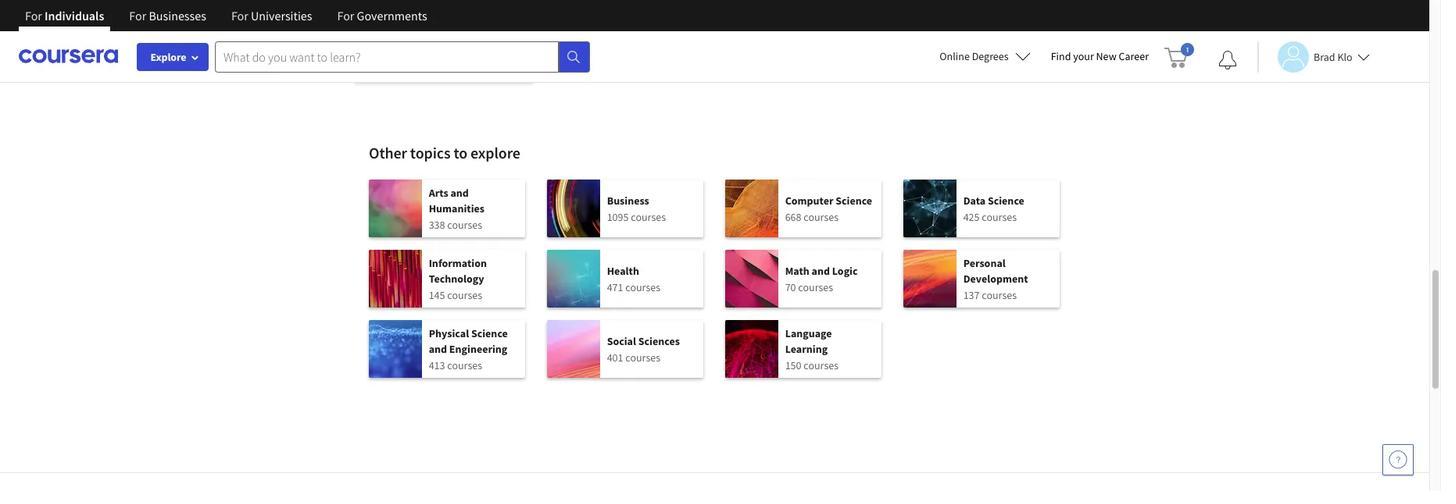 Task type: describe. For each thing, give the bounding box(es) containing it.
show notifications image
[[1219, 51, 1238, 70]]

courses inside personal development 137 courses
[[982, 288, 1017, 302]]

information
[[429, 256, 487, 270]]

and for math
[[812, 264, 830, 278]]

arts and humanities 338 courses
[[429, 186, 485, 232]]

471
[[607, 280, 624, 294]]

computer
[[786, 194, 834, 208]]

topics
[[410, 143, 451, 163]]

brad klo
[[1315, 50, 1353, 64]]

338
[[429, 218, 445, 232]]

courses inside data science 425 courses
[[982, 210, 1017, 224]]

courses inside social sciences 401 courses
[[626, 351, 661, 365]]

personal
[[964, 256, 1006, 270]]

courses inside arts and humanities 338 courses
[[448, 218, 483, 232]]

for for individuals
[[25, 8, 42, 23]]

health
[[607, 264, 640, 278]]

health 471 courses
[[607, 264, 661, 294]]

other
[[369, 143, 407, 163]]

language
[[786, 326, 832, 341]]

online degrees button
[[928, 39, 1044, 74]]

for for governments
[[337, 8, 355, 23]]

explore
[[471, 143, 521, 163]]

courses inside physical science and engineering 413 courses
[[448, 359, 483, 373]]

list containing arts and humanities
[[369, 180, 1061, 391]]

401
[[607, 351, 624, 365]]

for for businesses
[[129, 8, 146, 23]]

coursera image
[[19, 44, 118, 69]]

engineering
[[450, 342, 508, 356]]

language learning 150 courses
[[786, 326, 839, 373]]

and for arts
[[451, 186, 469, 200]]

150
[[786, 359, 802, 373]]

governments
[[357, 8, 427, 23]]

courses inside computer science 668 courses
[[804, 210, 839, 224]]

businesses
[[149, 8, 206, 23]]

find your new career
[[1051, 49, 1150, 63]]

for governments
[[337, 8, 427, 23]]

courses inside health 471 courses
[[626, 280, 661, 294]]

math and logic 70 courses
[[786, 264, 858, 294]]

and inside physical science and engineering 413 courses
[[429, 342, 447, 356]]

help center image
[[1390, 451, 1408, 470]]

individuals
[[45, 8, 104, 23]]

universities
[[251, 8, 312, 23]]

413
[[429, 359, 445, 373]]

courses inside information technology 145 courses
[[448, 288, 483, 302]]

new
[[1097, 49, 1117, 63]]

humanities
[[429, 201, 485, 215]]

klo
[[1338, 50, 1353, 64]]

social
[[607, 334, 637, 348]]



Task type: vqa. For each thing, say whether or not it's contained in the screenshot.
Prepare For An Entry-Level Job As An Ios Developer.
no



Task type: locate. For each thing, give the bounding box(es) containing it.
list
[[369, 180, 1061, 391]]

courses down technology
[[448, 288, 483, 302]]

for businesses
[[129, 8, 206, 23]]

for left governments
[[337, 8, 355, 23]]

0 horizontal spatial science
[[471, 326, 508, 341]]

your
[[1074, 49, 1095, 63]]

development
[[964, 272, 1029, 286]]

online
[[940, 49, 970, 63]]

other topics to explore
[[369, 143, 521, 163]]

data
[[964, 194, 986, 208]]

science for physical science and engineering 413 courses
[[471, 326, 508, 341]]

brad
[[1315, 50, 1336, 64]]

business
[[607, 194, 650, 208]]

data science 425 courses
[[964, 194, 1025, 224]]

0 vertical spatial and
[[451, 186, 469, 200]]

science for data science 425 courses
[[988, 194, 1025, 208]]

and right math
[[812, 264, 830, 278]]

find
[[1051, 49, 1072, 63]]

2 horizontal spatial science
[[988, 194, 1025, 208]]

computer science 668 courses
[[786, 194, 873, 224]]

145
[[429, 288, 445, 302]]

3 for from the left
[[231, 8, 249, 23]]

for left businesses
[[129, 8, 146, 23]]

courses down business
[[631, 210, 666, 224]]

logic
[[833, 264, 858, 278]]

find your new career link
[[1044, 47, 1157, 66]]

learning
[[786, 342, 828, 356]]

social sciences 401 courses
[[607, 334, 680, 365]]

physical
[[429, 326, 469, 341]]

business 1095 courses
[[607, 194, 666, 224]]

career
[[1119, 49, 1150, 63]]

4 for from the left
[[337, 8, 355, 23]]

courses down development
[[982, 288, 1017, 302]]

for individuals
[[25, 8, 104, 23]]

courses down engineering
[[448, 359, 483, 373]]

courses right 425
[[982, 210, 1017, 224]]

explore button
[[137, 43, 209, 71]]

and up humanities
[[451, 186, 469, 200]]

and up 413
[[429, 342, 447, 356]]

courses inside business 1095 courses
[[631, 210, 666, 224]]

courses down 'learning'
[[804, 359, 839, 373]]

science inside computer science 668 courses
[[836, 194, 873, 208]]

courses down math
[[799, 280, 834, 294]]

courses
[[631, 210, 666, 224], [804, 210, 839, 224], [982, 210, 1017, 224], [448, 218, 483, 232], [626, 280, 661, 294], [799, 280, 834, 294], [448, 288, 483, 302], [982, 288, 1017, 302], [626, 351, 661, 365], [448, 359, 483, 373], [804, 359, 839, 373]]

1 horizontal spatial and
[[451, 186, 469, 200]]

What do you want to learn? text field
[[215, 41, 559, 72]]

banner navigation
[[13, 0, 440, 43]]

physical science and engineering 413 courses
[[429, 326, 508, 373]]

science
[[836, 194, 873, 208], [988, 194, 1025, 208], [471, 326, 508, 341]]

courses inside math and logic 70 courses
[[799, 280, 834, 294]]

online degrees
[[940, 49, 1009, 63]]

information technology 145 courses
[[429, 256, 487, 302]]

brad klo button
[[1258, 41, 1371, 72]]

137
[[964, 288, 980, 302]]

and inside arts and humanities 338 courses
[[451, 186, 469, 200]]

arts
[[429, 186, 449, 200]]

for
[[25, 8, 42, 23], [129, 8, 146, 23], [231, 8, 249, 23], [337, 8, 355, 23]]

science right computer
[[836, 194, 873, 208]]

2 for from the left
[[129, 8, 146, 23]]

70
[[786, 280, 797, 294]]

to
[[454, 143, 468, 163]]

explore
[[151, 50, 187, 64]]

courses inside language learning 150 courses
[[804, 359, 839, 373]]

None search field
[[215, 41, 590, 72]]

courses down health
[[626, 280, 661, 294]]

0 horizontal spatial and
[[429, 342, 447, 356]]

science inside physical science and engineering 413 courses
[[471, 326, 508, 341]]

for left universities
[[231, 8, 249, 23]]

science for computer science 668 courses
[[836, 194, 873, 208]]

for universities
[[231, 8, 312, 23]]

shopping cart: 1 item image
[[1165, 43, 1195, 68]]

1095
[[607, 210, 629, 224]]

and inside math and logic 70 courses
[[812, 264, 830, 278]]

668
[[786, 210, 802, 224]]

technology
[[429, 272, 484, 286]]

science up engineering
[[471, 326, 508, 341]]

personal development 137 courses
[[964, 256, 1029, 302]]

math
[[786, 264, 810, 278]]

2 horizontal spatial and
[[812, 264, 830, 278]]

science right the data at the top right of page
[[988, 194, 1025, 208]]

and
[[451, 186, 469, 200], [812, 264, 830, 278], [429, 342, 447, 356]]

1 for from the left
[[25, 8, 42, 23]]

science inside data science 425 courses
[[988, 194, 1025, 208]]

courses down computer
[[804, 210, 839, 224]]

1 horizontal spatial science
[[836, 194, 873, 208]]

courses down the sciences
[[626, 351, 661, 365]]

degrees
[[973, 49, 1009, 63]]

for left individuals
[[25, 8, 42, 23]]

sciences
[[639, 334, 680, 348]]

for for universities
[[231, 8, 249, 23]]

courses down humanities
[[448, 218, 483, 232]]

2 vertical spatial and
[[429, 342, 447, 356]]

1 vertical spatial and
[[812, 264, 830, 278]]

425
[[964, 210, 980, 224]]



